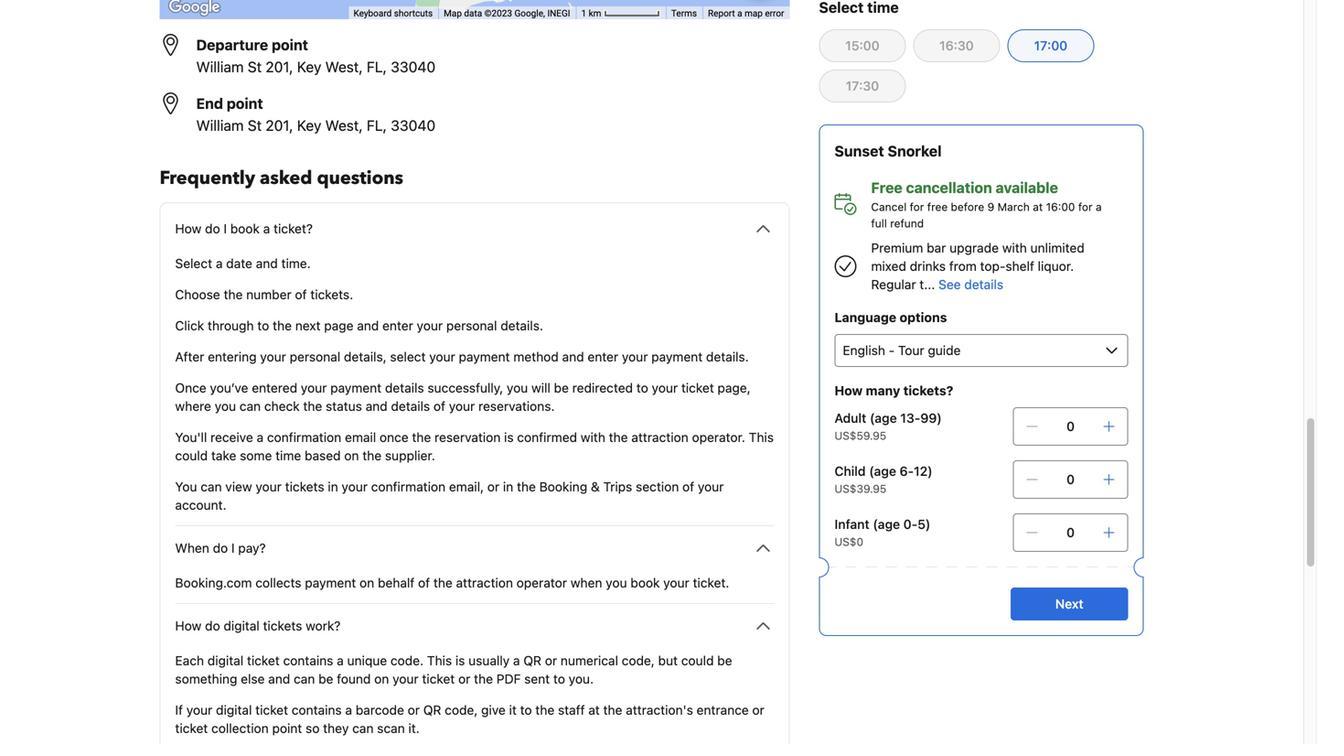 Task type: vqa. For each thing, say whether or not it's contained in the screenshot.
the 3–10
no



Task type: describe. For each thing, give the bounding box(es) containing it.
once you've entered your payment details successfully, you will be redirected to your ticket page, where you can check the status and details of your reservations.
[[175, 380, 751, 414]]

else
[[241, 671, 265, 686]]

adult (age 13-99) us$59.95
[[835, 410, 942, 442]]

(age for child
[[870, 464, 897, 479]]

sunset
[[835, 142, 885, 160]]

your left ticket.
[[664, 575, 690, 590]]

how for how do digital tickets work?
[[175, 618, 202, 633]]

see
[[939, 277, 961, 292]]

1 in from the left
[[328, 479, 338, 494]]

the up through
[[224, 287, 243, 302]]

digital for do
[[224, 618, 260, 633]]

account.
[[175, 497, 227, 512]]

end point william st 201, key west, fl, 33040
[[196, 95, 436, 134]]

us$39.95
[[835, 482, 887, 495]]

and right the page
[[357, 318, 379, 333]]

staff
[[558, 702, 585, 717]]

st for end
[[248, 117, 262, 134]]

collects
[[256, 575, 302, 590]]

km
[[589, 8, 602, 19]]

next
[[1056, 596, 1084, 611]]

digital inside each digital ticket contains a unique code. this is usually a qr or numerical code, but could be something else and can be found on your ticket or the pdf sent to you.
[[208, 653, 244, 668]]

15:00
[[846, 38, 880, 53]]

found
[[337, 671, 371, 686]]

could inside each digital ticket contains a unique code. this is usually a qr or numerical code, but could be something else and can be found on your ticket or the pdf sent to you.
[[682, 653, 714, 668]]

child
[[835, 464, 866, 479]]

payment up work?
[[305, 575, 356, 590]]

to down 'choose the number of tickets.'
[[258, 318, 269, 333]]

5)
[[918, 517, 931, 532]]

google image
[[164, 0, 225, 19]]

liquor.
[[1038, 259, 1075, 274]]

tickets inside you can view your tickets in your confirmation email, or in the booking & trips section of your account.
[[285, 479, 324, 494]]

confirmation inside you can view your tickets in your confirmation email, or in the booking & trips section of your account.
[[371, 479, 446, 494]]

0 horizontal spatial personal
[[290, 349, 341, 364]]

shelf
[[1006, 259, 1035, 274]]

can inside each digital ticket contains a unique code. this is usually a qr or numerical code, but could be something else and can be found on your ticket or the pdf sent to you.
[[294, 671, 315, 686]]

ticket down if
[[175, 721, 208, 736]]

premium bar upgrade with unlimited mixed drinks from top-shelf liquor. regular t...
[[872, 240, 1085, 292]]

terms
[[672, 8, 697, 19]]

frequently
[[160, 166, 255, 191]]

questions
[[317, 166, 404, 191]]

you.
[[569, 671, 594, 686]]

entered
[[252, 380, 298, 395]]

i for book
[[224, 221, 227, 236]]

error
[[765, 8, 785, 19]]

t...
[[920, 277, 936, 292]]

based
[[305, 448, 341, 463]]

william for end
[[196, 117, 244, 134]]

free cancellation available cancel for free before 9 march at 16:00 for a full refund
[[872, 179, 1102, 230]]

or inside you can view your tickets in your confirmation email, or in the booking & trips section of your account.
[[488, 479, 500, 494]]

departure
[[196, 36, 268, 54]]

map region
[[160, 0, 790, 19]]

ticket down else
[[256, 702, 288, 717]]

keyboard shortcuts
[[354, 8, 433, 19]]

status
[[326, 399, 362, 414]]

once
[[380, 430, 409, 445]]

a up found
[[337, 653, 344, 668]]

a left map
[[738, 8, 743, 19]]

the up supplier.
[[412, 430, 431, 445]]

email
[[345, 430, 376, 445]]

2 for from the left
[[1079, 200, 1093, 213]]

the inside once you've entered your payment details successfully, you will be redirected to your ticket page, where you can check the status and details of your reservations.
[[303, 399, 322, 414]]

cancellation
[[906, 179, 993, 196]]

collection
[[211, 721, 269, 736]]

do for pay?
[[213, 540, 228, 555]]

the left "next"
[[273, 318, 292, 333]]

after
[[175, 349, 204, 364]]

(age for infant
[[873, 517, 901, 532]]

your down operator.
[[698, 479, 724, 494]]

the down email
[[363, 448, 382, 463]]

through
[[208, 318, 254, 333]]

your right redirected
[[652, 380, 678, 395]]

you'll receive a confirmation email once the reservation is confirmed with the attraction operator. this could take some time based on the supplier.
[[175, 430, 774, 463]]

code, inside if your digital ticket contains a barcode or qr code, give it to the staff at the attraction's entrance or ticket collection point so they can scan it.
[[445, 702, 478, 717]]

your up entered
[[260, 349, 286, 364]]

will
[[532, 380, 551, 395]]

they
[[323, 721, 349, 736]]

your inside each digital ticket contains a unique code. this is usually a qr or numerical code, but could be something else and can be found on your ticket or the pdf sent to you.
[[393, 671, 419, 686]]

a inside free cancellation available cancel for free before 9 march at 16:00 for a full refund
[[1096, 200, 1102, 213]]

but
[[659, 653, 678, 668]]

1 for from the left
[[910, 200, 925, 213]]

a inside you'll receive a confirmation email once the reservation is confirmed with the attraction operator. this could take some time based on the supplier.
[[257, 430, 264, 445]]

confirmed
[[517, 430, 578, 445]]

contains inside if your digital ticket contains a barcode or qr code, give it to the staff at the attraction's entrance or ticket collection point so they can scan it.
[[292, 702, 342, 717]]

1 vertical spatial enter
[[588, 349, 619, 364]]

the right 'staff' at the bottom left of page
[[604, 702, 623, 717]]

how do digital tickets work? element
[[175, 637, 775, 744]]

1 vertical spatial details
[[385, 380, 424, 395]]

2 in from the left
[[503, 479, 514, 494]]

trips
[[604, 479, 633, 494]]

and right date
[[256, 256, 278, 271]]

0 horizontal spatial attraction
[[456, 575, 513, 590]]

to inside if your digital ticket contains a barcode or qr code, give it to the staff at the attraction's entrance or ticket collection point so they can scan it.
[[520, 702, 532, 717]]

1 horizontal spatial book
[[631, 575, 660, 590]]

you'll
[[175, 430, 207, 445]]

or up sent
[[545, 653, 557, 668]]

entering
[[208, 349, 257, 364]]

16:30
[[940, 38, 974, 53]]

0 horizontal spatial enter
[[383, 318, 413, 333]]

give
[[481, 702, 506, 717]]

select a date and time.
[[175, 256, 311, 271]]

how do i book a ticket? element
[[175, 240, 775, 514]]

infant
[[835, 517, 870, 532]]

a left date
[[216, 256, 223, 271]]

payment up successfully,
[[459, 349, 510, 364]]

to inside once you've entered your payment details successfully, you will be redirected to your ticket page, where you can check the status and details of your reservations.
[[637, 380, 649, 395]]

so
[[306, 721, 320, 736]]

premium
[[872, 240, 924, 255]]

regular
[[872, 277, 917, 292]]

at inside free cancellation available cancel for free before 9 march at 16:00 for a full refund
[[1033, 200, 1043, 213]]

payment up operator.
[[652, 349, 703, 364]]

barcode
[[356, 702, 404, 717]]

ticket?
[[274, 221, 313, 236]]

1
[[582, 8, 587, 19]]

this inside you'll receive a confirmation email once the reservation is confirmed with the attraction operator. this could take some time based on the supplier.
[[749, 430, 774, 445]]

on inside each digital ticket contains a unique code. this is usually a qr or numerical code, but could be something else and can be found on your ticket or the pdf sent to you.
[[374, 671, 389, 686]]

book inside dropdown button
[[230, 221, 260, 236]]

work?
[[306, 618, 341, 633]]

shortcuts
[[394, 8, 433, 19]]

how many tickets?
[[835, 383, 954, 398]]

if
[[175, 702, 183, 717]]

the up "trips"
[[609, 430, 628, 445]]

top-
[[981, 259, 1006, 274]]

each
[[175, 653, 204, 668]]

map data ©2023 google, inegi
[[444, 8, 571, 19]]

where
[[175, 399, 211, 414]]

inegi
[[548, 8, 571, 19]]

code, inside each digital ticket contains a unique code. this is usually a qr or numerical code, but could be something else and can be found on your ticket or the pdf sent to you.
[[622, 653, 655, 668]]

terms link
[[672, 8, 697, 19]]

frequently asked questions
[[160, 166, 404, 191]]

available
[[996, 179, 1059, 196]]

each digital ticket contains a unique code. this is usually a qr or numerical code, but could be something else and can be found on your ticket or the pdf sent to you.
[[175, 653, 733, 686]]

some
[[240, 448, 272, 463]]

your up redirected
[[622, 349, 648, 364]]

booking.com
[[175, 575, 252, 590]]

booking
[[540, 479, 588, 494]]

201, for end point
[[266, 117, 293, 134]]

of right behalf
[[418, 575, 430, 590]]

0 for infant (age 0-5)
[[1067, 525, 1075, 540]]

at inside if your digital ticket contains a barcode or qr code, give it to the staff at the attraction's entrance or ticket collection point so they can scan it.
[[589, 702, 600, 717]]

infant (age 0-5) us$0
[[835, 517, 931, 548]]

your down successfully,
[[449, 399, 475, 414]]

your down email
[[342, 479, 368, 494]]

language options
[[835, 310, 948, 325]]

fl, for departure point william st 201, key west, fl, 33040
[[367, 58, 387, 75]]

do for book
[[205, 221, 220, 236]]

bar
[[927, 240, 947, 255]]

you've
[[210, 380, 248, 395]]

1 vertical spatial on
[[360, 575, 375, 590]]

options
[[900, 310, 948, 325]]

child (age 6-12) us$39.95
[[835, 464, 933, 495]]

your right view
[[256, 479, 282, 494]]

1 vertical spatial be
[[718, 653, 733, 668]]

or down usually
[[459, 671, 471, 686]]

attraction's
[[626, 702, 694, 717]]

west, for end point
[[325, 117, 363, 134]]



Task type: locate. For each thing, give the bounding box(es) containing it.
is for reservation
[[504, 430, 514, 445]]

payment inside once you've entered your payment details successfully, you will be redirected to your ticket page, where you can check the status and details of your reservations.
[[331, 380, 382, 395]]

personal down "next"
[[290, 349, 341, 364]]

your down code.
[[393, 671, 419, 686]]

the right behalf
[[434, 575, 453, 590]]

report
[[708, 8, 735, 19]]

2 west, from the top
[[325, 117, 363, 134]]

can inside if your digital ticket contains a barcode or qr code, give it to the staff at the attraction's entrance or ticket collection point so they can scan it.
[[352, 721, 374, 736]]

3 0 from the top
[[1067, 525, 1075, 540]]

digital up collection
[[216, 702, 252, 717]]

1 fl, from the top
[[367, 58, 387, 75]]

william inside end point william st 201, key west, fl, 33040
[[196, 117, 244, 134]]

1 horizontal spatial is
[[504, 430, 514, 445]]

point right "departure"
[[272, 36, 308, 54]]

1 horizontal spatial enter
[[588, 349, 619, 364]]

1 vertical spatial you
[[215, 399, 236, 414]]

st up frequently asked questions
[[248, 117, 262, 134]]

your up status at the bottom of the page
[[301, 380, 327, 395]]

how for how do i book a ticket?
[[175, 221, 202, 236]]

do up select
[[205, 221, 220, 236]]

point inside if your digital ticket contains a barcode or qr code, give it to the staff at the attraction's entrance or ticket collection point so they can scan it.
[[272, 721, 302, 736]]

many
[[866, 383, 901, 398]]

201, for departure point
[[266, 58, 293, 75]]

digital down booking.com
[[224, 618, 260, 633]]

email,
[[449, 479, 484, 494]]

1 horizontal spatial at
[[1033, 200, 1043, 213]]

on down unique at the bottom of page
[[374, 671, 389, 686]]

1 horizontal spatial attraction
[[632, 430, 689, 445]]

operator.
[[692, 430, 746, 445]]

1 vertical spatial do
[[213, 540, 228, 555]]

book up select a date and time.
[[230, 221, 260, 236]]

0 vertical spatial (age
[[870, 410, 897, 426]]

of right section
[[683, 479, 695, 494]]

1 vertical spatial i
[[232, 540, 235, 555]]

enter up select
[[383, 318, 413, 333]]

of inside you can view your tickets in your confirmation email, or in the booking & trips section of your account.
[[683, 479, 695, 494]]

number
[[246, 287, 292, 302]]

1 horizontal spatial code,
[[622, 653, 655, 668]]

0 horizontal spatial book
[[230, 221, 260, 236]]

mixed
[[872, 259, 907, 274]]

this right operator.
[[749, 430, 774, 445]]

0 vertical spatial west,
[[325, 58, 363, 75]]

your
[[417, 318, 443, 333], [260, 349, 286, 364], [429, 349, 456, 364], [622, 349, 648, 364], [301, 380, 327, 395], [652, 380, 678, 395], [449, 399, 475, 414], [256, 479, 282, 494], [342, 479, 368, 494], [698, 479, 724, 494], [664, 575, 690, 590], [393, 671, 419, 686], [187, 702, 213, 717]]

1 vertical spatial digital
[[208, 653, 244, 668]]

2 vertical spatial details
[[391, 399, 430, 414]]

2 vertical spatial digital
[[216, 702, 252, 717]]

0 vertical spatial attraction
[[632, 430, 689, 445]]

1 vertical spatial st
[[248, 117, 262, 134]]

0 vertical spatial 201,
[[266, 58, 293, 75]]

0 vertical spatial enter
[[383, 318, 413, 333]]

for right '16:00'
[[1079, 200, 1093, 213]]

google,
[[515, 8, 545, 19]]

to inside each digital ticket contains a unique code. this is usually a qr or numerical code, but could be something else and can be found on your ticket or the pdf sent to you.
[[554, 671, 565, 686]]

details down top-
[[965, 277, 1004, 292]]

enter up redirected
[[588, 349, 619, 364]]

2 st from the top
[[248, 117, 262, 134]]

check
[[264, 399, 300, 414]]

the down usually
[[474, 671, 493, 686]]

0 vertical spatial be
[[554, 380, 569, 395]]

i left pay?
[[232, 540, 235, 555]]

1 vertical spatial key
[[297, 117, 322, 134]]

on
[[344, 448, 359, 463], [360, 575, 375, 590], [374, 671, 389, 686]]

1 horizontal spatial could
[[682, 653, 714, 668]]

1 west, from the top
[[325, 58, 363, 75]]

with
[[1003, 240, 1028, 255], [581, 430, 606, 445]]

ticket left 'page,'
[[682, 380, 714, 395]]

be right will
[[554, 380, 569, 395]]

point for end point
[[227, 95, 263, 112]]

0 vertical spatial could
[[175, 448, 208, 463]]

i
[[224, 221, 227, 236], [232, 540, 235, 555]]

0 horizontal spatial qr
[[424, 702, 441, 717]]

you up reservations.
[[507, 380, 528, 395]]

select
[[390, 349, 426, 364]]

the inside each digital ticket contains a unique code. this is usually a qr or numerical code, but could be something else and can be found on your ticket or the pdf sent to you.
[[474, 671, 493, 686]]

0 vertical spatial this
[[749, 430, 774, 445]]

1 vertical spatial fl,
[[367, 117, 387, 134]]

and inside each digital ticket contains a unique code. this is usually a qr or numerical code, but could be something else and can be found on your ticket or the pdf sent to you.
[[268, 671, 290, 686]]

can left found
[[294, 671, 315, 686]]

william for departure
[[196, 58, 244, 75]]

key inside end point william st 201, key west, fl, 33040
[[297, 117, 322, 134]]

can up account.
[[201, 479, 222, 494]]

2 201, from the top
[[266, 117, 293, 134]]

0 horizontal spatial at
[[589, 702, 600, 717]]

1 horizontal spatial with
[[1003, 240, 1028, 255]]

can down you've
[[240, 399, 261, 414]]

details up once
[[391, 399, 430, 414]]

1 vertical spatial 201,
[[266, 117, 293, 134]]

click
[[175, 318, 204, 333]]

12)
[[914, 464, 933, 479]]

see details
[[939, 277, 1004, 292]]

0 vertical spatial do
[[205, 221, 220, 236]]

key for end point
[[297, 117, 322, 134]]

1 horizontal spatial confirmation
[[371, 479, 446, 494]]

1 horizontal spatial in
[[503, 479, 514, 494]]

2 key from the top
[[297, 117, 322, 134]]

date
[[226, 256, 253, 271]]

when do i pay? button
[[175, 537, 775, 559]]

key
[[297, 58, 322, 75], [297, 117, 322, 134]]

time.
[[281, 256, 311, 271]]

of inside once you've entered your payment details successfully, you will be redirected to your ticket page, where you can check the status and details of your reservations.
[[434, 399, 446, 414]]

contains inside each digital ticket contains a unique code. this is usually a qr or numerical code, but could be something else and can be found on your ticket or the pdf sent to you.
[[283, 653, 333, 668]]

your right select
[[429, 349, 456, 364]]

qr inside if your digital ticket contains a barcode or qr code, give it to the staff at the attraction's entrance or ticket collection point so they can scan it.
[[424, 702, 441, 717]]

your inside if your digital ticket contains a barcode or qr code, give it to the staff at the attraction's entrance or ticket collection point so they can scan it.
[[187, 702, 213, 717]]

a inside if your digital ticket contains a barcode or qr code, give it to the staff at the attraction's entrance or ticket collection point so they can scan it.
[[345, 702, 352, 717]]

to left you.
[[554, 671, 565, 686]]

once
[[175, 380, 207, 395]]

0 vertical spatial details
[[965, 277, 1004, 292]]

view
[[225, 479, 252, 494]]

book right when
[[631, 575, 660, 590]]

0 vertical spatial key
[[297, 58, 322, 75]]

to
[[258, 318, 269, 333], [637, 380, 649, 395], [554, 671, 565, 686], [520, 702, 532, 717]]

do for tickets
[[205, 618, 220, 633]]

digital inside if your digital ticket contains a barcode or qr code, give it to the staff at the attraction's entrance or ticket collection point so they can scan it.
[[216, 702, 252, 717]]

is inside each digital ticket contains a unique code. this is usually a qr or numerical code, but could be something else and can be found on your ticket or the pdf sent to you.
[[456, 653, 465, 668]]

2 vertical spatial (age
[[873, 517, 901, 532]]

201, inside end point william st 201, key west, fl, 33040
[[266, 117, 293, 134]]

qr inside each digital ticket contains a unique code. this is usually a qr or numerical code, but could be something else and can be found on your ticket or the pdf sent to you.
[[524, 653, 542, 668]]

1 horizontal spatial be
[[554, 380, 569, 395]]

redirected
[[573, 380, 633, 395]]

click through to the next page and enter your personal details.
[[175, 318, 544, 333]]

2 vertical spatial how
[[175, 618, 202, 633]]

33040 for end point william st 201, key west, fl, 33040
[[391, 117, 436, 134]]

2 vertical spatial do
[[205, 618, 220, 633]]

on inside you'll receive a confirmation email once the reservation is confirmed with the attraction operator. this could take some time based on the supplier.
[[344, 448, 359, 463]]

33040 inside end point william st 201, key west, fl, 33040
[[391, 117, 436, 134]]

of left tickets. on the top left
[[295, 287, 307, 302]]

2 vertical spatial you
[[606, 575, 627, 590]]

and inside once you've entered your payment details successfully, you will be redirected to your ticket page, where you can check the status and details of your reservations.
[[366, 399, 388, 414]]

west, for departure point
[[325, 58, 363, 75]]

page,
[[718, 380, 751, 395]]

qr up sent
[[524, 653, 542, 668]]

this right code.
[[427, 653, 452, 668]]

key up end point william st 201, key west, fl, 33040
[[297, 58, 322, 75]]

2 william from the top
[[196, 117, 244, 134]]

1 vertical spatial personal
[[290, 349, 341, 364]]

st
[[248, 58, 262, 75], [248, 117, 262, 134]]

code, left give
[[445, 702, 478, 717]]

1 horizontal spatial details.
[[706, 349, 749, 364]]

1 vertical spatial at
[[589, 702, 600, 717]]

on down email
[[344, 448, 359, 463]]

st inside end point william st 201, key west, fl, 33040
[[248, 117, 262, 134]]

digital up something
[[208, 653, 244, 668]]

0 vertical spatial with
[[1003, 240, 1028, 255]]

details. up 'page,'
[[706, 349, 749, 364]]

take
[[211, 448, 236, 463]]

you right when
[[606, 575, 627, 590]]

key inside departure point william st 201, key west, fl, 33040
[[297, 58, 322, 75]]

0 vertical spatial personal
[[447, 318, 497, 333]]

do right when
[[213, 540, 228, 555]]

could inside you'll receive a confirmation email once the reservation is confirmed with the attraction operator. this could take some time based on the supplier.
[[175, 448, 208, 463]]

is left usually
[[456, 653, 465, 668]]

1 horizontal spatial you
[[507, 380, 528, 395]]

1 horizontal spatial for
[[1079, 200, 1093, 213]]

the inside you can view your tickets in your confirmation email, or in the booking & trips section of your account.
[[517, 479, 536, 494]]

i up date
[[224, 221, 227, 236]]

this inside each digital ticket contains a unique code. this is usually a qr or numerical code, but could be something else and can be found on your ticket or the pdf sent to you.
[[427, 653, 452, 668]]

confirmation inside you'll receive a confirmation email once the reservation is confirmed with the attraction operator. this could take some time based on the supplier.
[[267, 430, 342, 445]]

point inside departure point william st 201, key west, fl, 33040
[[272, 36, 308, 54]]

william
[[196, 58, 244, 75], [196, 117, 244, 134]]

could right "but"
[[682, 653, 714, 668]]

0 vertical spatial 33040
[[391, 58, 436, 75]]

a up pdf
[[513, 653, 520, 668]]

0 horizontal spatial details.
[[501, 318, 544, 333]]

(age inside child (age 6-12) us$39.95
[[870, 464, 897, 479]]

confirmation up time
[[267, 430, 342, 445]]

i inside dropdown button
[[232, 540, 235, 555]]

1 vertical spatial could
[[682, 653, 714, 668]]

(age inside infant (age 0-5) us$0
[[873, 517, 901, 532]]

to right redirected
[[637, 380, 649, 395]]

1 key from the top
[[297, 58, 322, 75]]

(age inside adult (age 13-99) us$59.95
[[870, 410, 897, 426]]

free
[[872, 179, 903, 196]]

33040 inside departure point william st 201, key west, fl, 33040
[[391, 58, 436, 75]]

details,
[[344, 349, 387, 364]]

upgrade
[[950, 240, 999, 255]]

0 vertical spatial how
[[175, 221, 202, 236]]

drinks
[[910, 259, 946, 274]]

ticket inside once you've entered your payment details successfully, you will be redirected to your ticket page, where you can check the status and details of your reservations.
[[682, 380, 714, 395]]

william inside departure point william st 201, key west, fl, 33040
[[196, 58, 244, 75]]

this
[[749, 430, 774, 445], [427, 653, 452, 668]]

2 33040 from the top
[[391, 117, 436, 134]]

1 horizontal spatial personal
[[447, 318, 497, 333]]

digital for your
[[216, 702, 252, 717]]

with inside premium bar upgrade with unlimited mixed drinks from top-shelf liquor. regular t...
[[1003, 240, 1028, 255]]

or right email,
[[488, 479, 500, 494]]

0 vertical spatial contains
[[283, 653, 333, 668]]

0 vertical spatial qr
[[524, 653, 542, 668]]

contains down work?
[[283, 653, 333, 668]]

fl, for end point william st 201, key west, fl, 33040
[[367, 117, 387, 134]]

0 vertical spatial tickets
[[285, 479, 324, 494]]

with inside you'll receive a confirmation email once the reservation is confirmed with the attraction operator. this could take some time based on the supplier.
[[581, 430, 606, 445]]

fl, inside end point william st 201, key west, fl, 33040
[[367, 117, 387, 134]]

pay?
[[238, 540, 266, 555]]

9
[[988, 200, 995, 213]]

details.
[[501, 318, 544, 333], [706, 349, 749, 364]]

attraction inside you'll receive a confirmation email once the reservation is confirmed with the attraction operator. this could take some time based on the supplier.
[[632, 430, 689, 445]]

in down based
[[328, 479, 338, 494]]

enter
[[383, 318, 413, 333], [588, 349, 619, 364]]

0 vertical spatial you
[[507, 380, 528, 395]]

tickets inside dropdown button
[[263, 618, 302, 633]]

1 horizontal spatial i
[[232, 540, 235, 555]]

how do digital tickets work?
[[175, 618, 341, 633]]

for
[[910, 200, 925, 213], [1079, 200, 1093, 213]]

0 horizontal spatial you
[[215, 399, 236, 414]]

section
[[636, 479, 679, 494]]

west, inside departure point william st 201, key west, fl, 33040
[[325, 58, 363, 75]]

before
[[951, 200, 985, 213]]

to right it
[[520, 702, 532, 717]]

can inside you can view your tickets in your confirmation email, or in the booking & trips section of your account.
[[201, 479, 222, 494]]

is inside you'll receive a confirmation email once the reservation is confirmed with the attraction operator. this could take some time based on the supplier.
[[504, 430, 514, 445]]

keyboard
[[354, 8, 392, 19]]

2 0 from the top
[[1067, 472, 1075, 487]]

1 vertical spatial (age
[[870, 464, 897, 479]]

st for departure
[[248, 58, 262, 75]]

0 horizontal spatial with
[[581, 430, 606, 445]]

ticket up else
[[247, 653, 280, 668]]

contains up so
[[292, 702, 342, 717]]

1 km
[[582, 8, 604, 19]]

0 horizontal spatial i
[[224, 221, 227, 236]]

1 horizontal spatial this
[[749, 430, 774, 445]]

1 st from the top
[[248, 58, 262, 75]]

of down successfully,
[[434, 399, 446, 414]]

can inside once you've entered your payment details successfully, you will be redirected to your ticket page, where you can check the status and details of your reservations.
[[240, 399, 261, 414]]

0 vertical spatial on
[[344, 448, 359, 463]]

0 vertical spatial details.
[[501, 318, 544, 333]]

snorkel
[[888, 142, 942, 160]]

for up refund
[[910, 200, 925, 213]]

a right '16:00'
[[1096, 200, 1102, 213]]

st down "departure"
[[248, 58, 262, 75]]

the left 'staff' at the bottom left of page
[[536, 702, 555, 717]]

0 vertical spatial digital
[[224, 618, 260, 633]]

0 for child (age 6-12)
[[1067, 472, 1075, 487]]

0 horizontal spatial is
[[456, 653, 465, 668]]

2 vertical spatial point
[[272, 721, 302, 736]]

how up the each at the left bottom of the page
[[175, 618, 202, 633]]

ticket.
[[693, 575, 730, 590]]

©2023
[[485, 8, 512, 19]]

when do i pay?
[[175, 540, 266, 555]]

1 vertical spatial details.
[[706, 349, 749, 364]]

0 vertical spatial confirmation
[[267, 430, 342, 445]]

0 vertical spatial point
[[272, 36, 308, 54]]

1 vertical spatial 33040
[[391, 117, 436, 134]]

cancel
[[872, 200, 907, 213]]

0 vertical spatial st
[[248, 58, 262, 75]]

0 horizontal spatial for
[[910, 200, 925, 213]]

could down you'll
[[175, 448, 208, 463]]

0 horizontal spatial be
[[319, 671, 334, 686]]

0
[[1067, 419, 1075, 434], [1067, 472, 1075, 487], [1067, 525, 1075, 540]]

0 vertical spatial book
[[230, 221, 260, 236]]

is for this
[[456, 653, 465, 668]]

1 vertical spatial confirmation
[[371, 479, 446, 494]]

0 vertical spatial 0
[[1067, 419, 1075, 434]]

your up select
[[417, 318, 443, 333]]

0 horizontal spatial in
[[328, 479, 338, 494]]

1 vertical spatial attraction
[[456, 575, 513, 590]]

0 horizontal spatial confirmation
[[267, 430, 342, 445]]

you down you've
[[215, 399, 236, 414]]

33040 for departure point william st 201, key west, fl, 33040
[[391, 58, 436, 75]]

i inside dropdown button
[[224, 221, 227, 236]]

0 vertical spatial at
[[1033, 200, 1043, 213]]

(age left 6-
[[870, 464, 897, 479]]

at down available at the top right
[[1033, 200, 1043, 213]]

full
[[872, 217, 888, 230]]

how for how many tickets?
[[835, 383, 863, 398]]

see details link
[[939, 277, 1004, 292]]

key up the asked
[[297, 117, 322, 134]]

a inside dropdown button
[[263, 221, 270, 236]]

201, inside departure point william st 201, key west, fl, 33040
[[266, 58, 293, 75]]

1 vertical spatial 0
[[1067, 472, 1075, 487]]

99)
[[921, 410, 942, 426]]

digital
[[224, 618, 260, 633], [208, 653, 244, 668], [216, 702, 252, 717]]

do inside dropdown button
[[213, 540, 228, 555]]

on left behalf
[[360, 575, 375, 590]]

key for departure point
[[297, 58, 322, 75]]

be inside once you've entered your payment details successfully, you will be redirected to your ticket page, where you can check the status and details of your reservations.
[[554, 380, 569, 395]]

reservations.
[[479, 399, 555, 414]]

could
[[175, 448, 208, 463], [682, 653, 714, 668]]

next
[[295, 318, 321, 333]]

scan
[[377, 721, 405, 736]]

tickets down time
[[285, 479, 324, 494]]

0 vertical spatial code,
[[622, 653, 655, 668]]

west, inside end point william st 201, key west, fl, 33040
[[325, 117, 363, 134]]

west, up questions
[[325, 117, 363, 134]]

0 vertical spatial is
[[504, 430, 514, 445]]

or right entrance
[[753, 702, 765, 717]]

how inside how do digital tickets work? dropdown button
[[175, 618, 202, 633]]

west, up end point william st 201, key west, fl, 33040
[[325, 58, 363, 75]]

a up some
[[257, 430, 264, 445]]

point inside end point william st 201, key west, fl, 33040
[[227, 95, 263, 112]]

after entering your personal details, select your payment method and enter your payment details.
[[175, 349, 749, 364]]

0 vertical spatial i
[[224, 221, 227, 236]]

attraction down when do i pay? dropdown button
[[456, 575, 513, 590]]

point for departure point
[[272, 36, 308, 54]]

supplier.
[[385, 448, 435, 463]]

6-
[[900, 464, 914, 479]]

next button
[[1011, 588, 1129, 620]]

0 vertical spatial fl,
[[367, 58, 387, 75]]

st inside departure point william st 201, key west, fl, 33040
[[248, 58, 262, 75]]

1 33040 from the top
[[391, 58, 436, 75]]

ticket down code.
[[422, 671, 455, 686]]

1 vertical spatial qr
[[424, 702, 441, 717]]

receive
[[211, 430, 253, 445]]

0 horizontal spatial this
[[427, 653, 452, 668]]

and right else
[[268, 671, 290, 686]]

with up shelf
[[1003, 240, 1028, 255]]

or up the it.
[[408, 702, 420, 717]]

1 vertical spatial with
[[581, 430, 606, 445]]

do down booking.com
[[205, 618, 220, 633]]

201, up frequently asked questions
[[266, 117, 293, 134]]

1 vertical spatial contains
[[292, 702, 342, 717]]

in
[[328, 479, 338, 494], [503, 479, 514, 494]]

a left ticket?
[[263, 221, 270, 236]]

attraction up section
[[632, 430, 689, 445]]

0 for adult (age 13-99)
[[1067, 419, 1075, 434]]

and right status at the bottom of the page
[[366, 399, 388, 414]]

departure point william st 201, key west, fl, 33040
[[196, 36, 436, 75]]

usually
[[469, 653, 510, 668]]

fl, down the "keyboard"
[[367, 58, 387, 75]]

1 201, from the top
[[266, 58, 293, 75]]

1 vertical spatial point
[[227, 95, 263, 112]]

1 vertical spatial this
[[427, 653, 452, 668]]

entrance
[[697, 702, 749, 717]]

select
[[175, 256, 212, 271]]

how inside how do i book a ticket? dropdown button
[[175, 221, 202, 236]]

march
[[998, 200, 1030, 213]]

1 vertical spatial tickets
[[263, 618, 302, 633]]

your right if
[[187, 702, 213, 717]]

at right 'staff' at the bottom left of page
[[589, 702, 600, 717]]

and right method
[[562, 349, 584, 364]]

1 vertical spatial book
[[631, 575, 660, 590]]

code, left "but"
[[622, 653, 655, 668]]

details
[[965, 277, 1004, 292], [385, 380, 424, 395], [391, 399, 430, 414]]

1 0 from the top
[[1067, 419, 1075, 434]]

how up adult
[[835, 383, 863, 398]]

1 william from the top
[[196, 58, 244, 75]]

2 horizontal spatial you
[[606, 575, 627, 590]]

i for pay?
[[232, 540, 235, 555]]

digital inside dropdown button
[[224, 618, 260, 633]]

2 fl, from the top
[[367, 117, 387, 134]]

(age for adult
[[870, 410, 897, 426]]

end
[[196, 95, 223, 112]]

unlimited
[[1031, 240, 1085, 255]]

1 vertical spatial william
[[196, 117, 244, 134]]

the
[[224, 287, 243, 302], [273, 318, 292, 333], [303, 399, 322, 414], [412, 430, 431, 445], [609, 430, 628, 445], [363, 448, 382, 463], [517, 479, 536, 494], [434, 575, 453, 590], [474, 671, 493, 686], [536, 702, 555, 717], [604, 702, 623, 717]]

fl, inside departure point william st 201, key west, fl, 33040
[[367, 58, 387, 75]]

2 vertical spatial 0
[[1067, 525, 1075, 540]]



